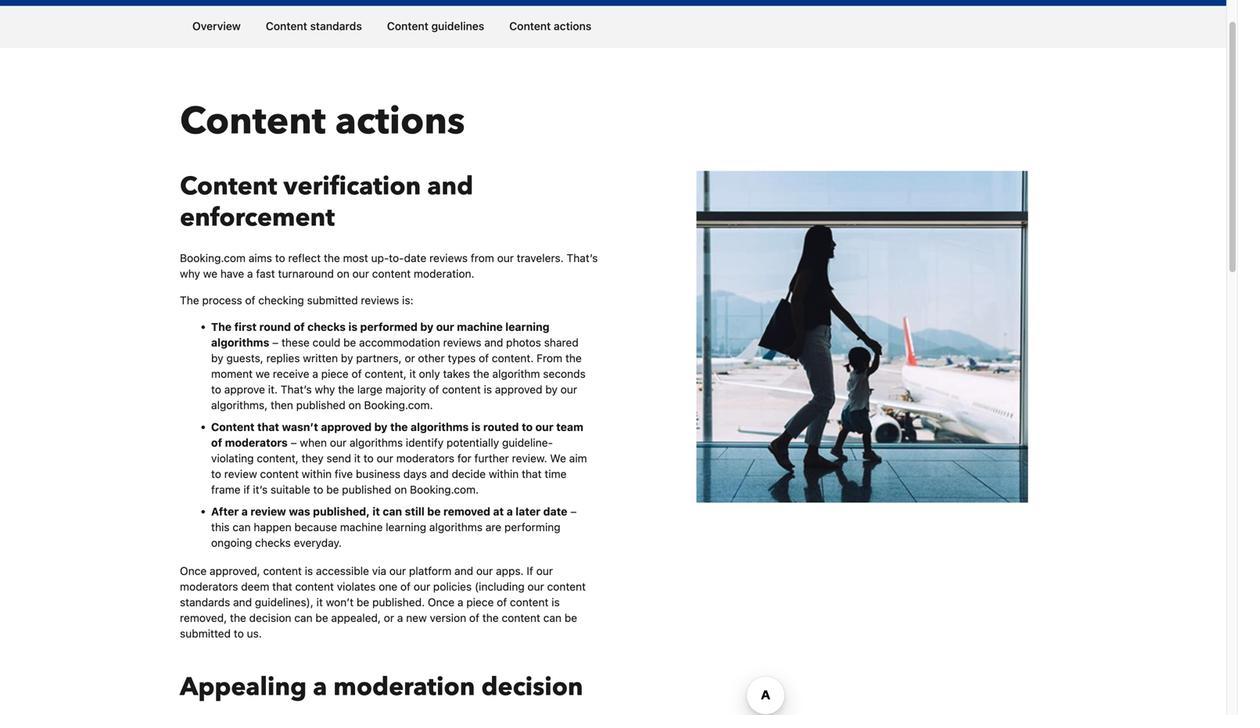 Task type: locate. For each thing, give the bounding box(es) containing it.
the left first
[[211, 320, 232, 333]]

our up the other
[[436, 320, 454, 333]]

the up identify
[[390, 421, 408, 433]]

moderators inside the once approved, content is accessible via our platform and our apps. if our moderators deem that content violates one of our policies (including our content standards and guidelines), it won't be published. once a piece of content is removed, the decision can be appealed, or a new version of the content can be submitted to us.
[[180, 580, 238, 593]]

that down review.
[[522, 468, 542, 480]]

0 horizontal spatial date
[[404, 252, 427, 265]]

booking.com. inside – when our algorithms identify potentially guideline- violating content, they send it to our moderators for further review. we aim to review content within five business days and decide within that time frame if it's suitable to be published on booking.com.
[[410, 483, 479, 496]]

submitted down turnaround
[[307, 294, 358, 307]]

1 horizontal spatial checks
[[308, 320, 346, 333]]

0 vertical spatial –
[[272, 336, 279, 349]]

approved,
[[210, 565, 260, 577]]

1 vertical spatial once
[[428, 596, 455, 609]]

to right "suitable"
[[313, 483, 323, 496]]

–
[[272, 336, 279, 349], [291, 436, 297, 449], [571, 505, 577, 518]]

moderators up violating
[[225, 436, 288, 449]]

1 horizontal spatial submitted
[[307, 294, 358, 307]]

published up wasn't
[[296, 399, 346, 412]]

happen
[[254, 521, 292, 534]]

approved inside content that wasn't approved by the algorithms is routed to our team of moderators
[[321, 421, 372, 433]]

the
[[180, 294, 199, 307], [211, 320, 232, 333]]

algorithms
[[211, 336, 269, 349], [411, 421, 469, 433], [350, 436, 403, 449], [429, 521, 483, 534]]

1 vertical spatial content actions
[[180, 96, 465, 147]]

or down accommodation on the top left of the page
[[405, 352, 415, 365]]

2 vertical spatial reviews
[[443, 336, 482, 349]]

– inside – when our algorithms identify potentially guideline- violating content, they send it to our moderators for further review. we aim to review content within five business days and decide within that time frame if it's suitable to be published on booking.com.
[[291, 436, 297, 449]]

by right written
[[341, 352, 353, 365]]

published inside – these could be accommodation reviews and photos shared by guests, replies written by partners, or other types of content. from the moment we receive a piece of content, it only takes the algorithm seconds to approve it. that's why the large majority of content is approved by our algorithms, then published on booking.com.
[[296, 399, 346, 412]]

0 horizontal spatial within
[[302, 468, 332, 480]]

is inside – these could be accommodation reviews and photos shared by guests, replies written by partners, or other types of content. from the moment we receive a piece of content, it only takes the algorithm seconds to approve it. that's why the large majority of content is approved by our algorithms, then published on booking.com.
[[484, 383, 492, 396]]

once left 'approved,'
[[180, 565, 207, 577]]

1 vertical spatial why
[[315, 383, 335, 396]]

only
[[419, 367, 440, 380]]

via
[[372, 565, 387, 577]]

1 vertical spatial content,
[[257, 452, 299, 465]]

2 vertical spatial –
[[571, 505, 577, 518]]

2 horizontal spatial –
[[571, 505, 577, 518]]

and
[[427, 169, 473, 204], [485, 336, 503, 349], [430, 468, 449, 480], [455, 565, 473, 577], [233, 596, 252, 609]]

0 horizontal spatial the
[[180, 294, 199, 307]]

0 vertical spatial booking.com.
[[364, 399, 433, 412]]

moderators down identify
[[396, 452, 455, 465]]

guidelines
[[431, 20, 484, 32]]

0 horizontal spatial that's
[[281, 383, 312, 396]]

algorithms up identify
[[411, 421, 469, 433]]

that's inside – these could be accommodation reviews and photos shared by guests, replies written by partners, or other types of content. from the moment we receive a piece of content, it only takes the algorithm seconds to approve it. that's why the large majority of content is approved by our algorithms, then published on booking.com.
[[281, 383, 312, 396]]

algorithms inside – this can happen because machine learning algorithms are performing ongoing checks everyday.
[[429, 521, 483, 534]]

piece down written
[[321, 367, 349, 380]]

1 vertical spatial we
[[256, 367, 270, 380]]

standards inside the once approved, content is accessible via our platform and our apps. if our moderators deem that content violates one of our policies (including our content standards and guidelines), it won't be published. once a piece of content is removed, the decision can be appealed, or a new version of the content can be submitted to us.
[[180, 596, 230, 609]]

by down large
[[374, 421, 388, 433]]

deem
[[241, 580, 269, 593]]

2 vertical spatial that
[[272, 580, 292, 593]]

content,
[[365, 367, 407, 380], [257, 452, 299, 465]]

frame
[[211, 483, 241, 496]]

0 vertical spatial on
[[337, 267, 350, 280]]

a right appealing
[[313, 670, 327, 704]]

overview link
[[180, 6, 253, 47]]

approved
[[495, 383, 543, 396], [321, 421, 372, 433]]

1 vertical spatial review
[[251, 505, 286, 518]]

– right later on the left bottom of the page
[[571, 505, 577, 518]]

appealing
[[180, 670, 307, 704]]

can
[[383, 505, 402, 518], [233, 521, 251, 534], [294, 611, 313, 624], [544, 611, 562, 624]]

0 vertical spatial actions
[[554, 20, 592, 32]]

0 vertical spatial machine
[[457, 320, 503, 333]]

0 horizontal spatial learning
[[386, 521, 426, 534]]

1 vertical spatial the
[[211, 320, 232, 333]]

or down published.
[[384, 611, 394, 624]]

algorithms up business
[[350, 436, 403, 449]]

it right send
[[354, 452, 361, 465]]

– inside – these could be accommodation reviews and photos shared by guests, replies written by partners, or other types of content. from the moment we receive a piece of content, it only takes the algorithm seconds to approve it. that's why the large majority of content is approved by our algorithms, then published on booking.com.
[[272, 336, 279, 349]]

1 horizontal spatial content,
[[365, 367, 407, 380]]

travelers.
[[517, 252, 564, 265]]

a
[[247, 267, 253, 280], [312, 367, 318, 380], [242, 505, 248, 518], [507, 505, 513, 518], [458, 596, 464, 609], [397, 611, 403, 624], [313, 670, 327, 704]]

moderators
[[225, 436, 288, 449], [396, 452, 455, 465], [180, 580, 238, 593]]

0 vertical spatial reviews
[[430, 252, 468, 265]]

of right version in the bottom left of the page
[[469, 611, 480, 624]]

guideline-
[[502, 436, 553, 449]]

our up guideline-
[[536, 421, 554, 433]]

on down large
[[349, 399, 361, 412]]

apps.
[[496, 565, 524, 577]]

date up moderation.
[[404, 252, 427, 265]]

we down booking.com at left
[[203, 267, 218, 280]]

0 vertical spatial content,
[[365, 367, 407, 380]]

1 horizontal spatial the
[[211, 320, 232, 333]]

of right types
[[479, 352, 489, 365]]

reviews inside booking.com aims to reflect the most up-to-date reviews from our travelers. that's why we have a fast turnaround on our content moderation.
[[430, 252, 468, 265]]

1 horizontal spatial decision
[[481, 670, 583, 704]]

1 horizontal spatial piece
[[466, 596, 494, 609]]

the left most
[[324, 252, 340, 265]]

of up large
[[352, 367, 362, 380]]

0 horizontal spatial –
[[272, 336, 279, 349]]

moderators inside – when our algorithms identify potentially guideline- violating content, they send it to our moderators for further review. we aim to review content within five business days and decide within that time frame if it's suitable to be published on booking.com.
[[396, 452, 455, 465]]

our inside – these could be accommodation reviews and photos shared by guests, replies written by partners, or other types of content. from the moment we receive a piece of content, it only takes the algorithm seconds to approve it. that's why the large majority of content is approved by our algorithms, then published on booking.com.
[[561, 383, 577, 396]]

0 horizontal spatial approved
[[321, 421, 372, 433]]

the inside the first round of checks is performed by our machine learning algorithms
[[211, 320, 232, 333]]

we inside booking.com aims to reflect the most up-to-date reviews from our travelers. that's why we have a fast turnaround on our content moderation.
[[203, 267, 218, 280]]

1 vertical spatial submitted
[[180, 627, 231, 640]]

violates
[[337, 580, 376, 593]]

algorithms up guests, in the left of the page
[[211, 336, 269, 349]]

date
[[404, 252, 427, 265], [543, 505, 568, 518]]

to left us.
[[234, 627, 244, 640]]

– down wasn't
[[291, 436, 297, 449]]

piece down (including
[[466, 596, 494, 609]]

submitted down removed,
[[180, 627, 231, 640]]

seconds
[[543, 367, 586, 380]]

us.
[[247, 627, 262, 640]]

1 vertical spatial checks
[[255, 536, 291, 549]]

if
[[527, 565, 533, 577]]

0 horizontal spatial why
[[180, 267, 200, 280]]

1 vertical spatial machine
[[340, 521, 383, 534]]

aim
[[569, 452, 587, 465]]

fast
[[256, 267, 275, 280]]

approve
[[224, 383, 265, 396]]

replies
[[266, 352, 300, 365]]

decide
[[452, 468, 486, 480]]

1 horizontal spatial machine
[[457, 320, 503, 333]]

further
[[474, 452, 509, 465]]

1 vertical spatial standards
[[180, 596, 230, 609]]

checks down happen
[[255, 536, 291, 549]]

why inside – these could be accommodation reviews and photos shared by guests, replies written by partners, or other types of content. from the moment we receive a piece of content, it only takes the algorithm seconds to approve it. that's why the large majority of content is approved by our algorithms, then published on booking.com.
[[315, 383, 335, 396]]

is inside content that wasn't approved by the algorithms is routed to our team of moderators
[[472, 421, 481, 433]]

1 vertical spatial –
[[291, 436, 297, 449]]

0 horizontal spatial we
[[203, 267, 218, 280]]

our up business
[[377, 452, 393, 465]]

booking.com. down decide
[[410, 483, 479, 496]]

0 horizontal spatial content,
[[257, 452, 299, 465]]

policies
[[433, 580, 472, 593]]

moderators down 'approved,'
[[180, 580, 238, 593]]

reviews
[[430, 252, 468, 265], [361, 294, 399, 307], [443, 336, 482, 349]]

1 horizontal spatial we
[[256, 367, 270, 380]]

1 horizontal spatial approved
[[495, 383, 543, 396]]

by
[[420, 320, 434, 333], [211, 352, 223, 365], [341, 352, 353, 365], [546, 383, 558, 396], [374, 421, 388, 433]]

that's inside booking.com aims to reflect the most up-to-date reviews from our travelers. that's why we have a fast turnaround on our content moderation.
[[567, 252, 598, 265]]

learning up photos
[[506, 320, 550, 333]]

0 vertical spatial decision
[[249, 611, 291, 624]]

1 horizontal spatial date
[[543, 505, 568, 518]]

2 vertical spatial moderators
[[180, 580, 238, 593]]

a left fast
[[247, 267, 253, 280]]

other
[[418, 352, 445, 365]]

or
[[405, 352, 415, 365], [384, 611, 394, 624]]

by up accommodation on the top left of the page
[[420, 320, 434, 333]]

appealed,
[[331, 611, 381, 624]]

it inside – when our algorithms identify potentially guideline- violating content, they send it to our moderators for further review. we aim to review content within five business days and decide within that time frame if it's suitable to be published on booking.com.
[[354, 452, 361, 465]]

it left won't
[[317, 596, 323, 609]]

1 horizontal spatial –
[[291, 436, 297, 449]]

content down 'to-'
[[372, 267, 411, 280]]

published
[[296, 399, 346, 412], [342, 483, 391, 496]]

1 vertical spatial that's
[[281, 383, 312, 396]]

– for we
[[272, 336, 279, 349]]

piece inside – these could be accommodation reviews and photos shared by guests, replies written by partners, or other types of content. from the moment we receive a piece of content, it only takes the algorithm seconds to approve it. that's why the large majority of content is approved by our algorithms, then published on booking.com.
[[321, 367, 349, 380]]

wasn't
[[282, 421, 318, 433]]

and inside – these could be accommodation reviews and photos shared by guests, replies written by partners, or other types of content. from the moment we receive a piece of content, it only takes the algorithm seconds to approve it. that's why the large majority of content is approved by our algorithms, then published on booking.com.
[[485, 336, 503, 349]]

1 vertical spatial moderators
[[396, 452, 455, 465]]

we up it.
[[256, 367, 270, 380]]

algorithms inside content that wasn't approved by the algorithms is routed to our team of moderators
[[411, 421, 469, 433]]

1 vertical spatial or
[[384, 611, 394, 624]]

to
[[275, 252, 285, 265], [211, 383, 221, 396], [522, 421, 533, 433], [364, 452, 374, 465], [211, 468, 221, 480], [313, 483, 323, 496], [234, 627, 244, 640]]

performing
[[505, 521, 561, 534]]

or inside the once approved, content is accessible via our platform and our apps. if our moderators deem that content violates one of our policies (including our content standards and guidelines), it won't be published. once a piece of content is removed, the decision can be appealed, or a new version of the content can be submitted to us.
[[384, 611, 394, 624]]

learning inside the first round of checks is performed by our machine learning algorithms
[[506, 320, 550, 333]]

0 vertical spatial once
[[180, 565, 207, 577]]

our down the platform
[[414, 580, 430, 593]]

that's
[[567, 252, 598, 265], [281, 383, 312, 396]]

the up seconds
[[566, 352, 582, 365]]

it left "only"
[[410, 367, 416, 380]]

2 vertical spatial on
[[394, 483, 407, 496]]

verification
[[284, 169, 421, 204]]

1 vertical spatial on
[[349, 399, 361, 412]]

can inside – this can happen because machine learning algorithms are performing ongoing checks everyday.
[[233, 521, 251, 534]]

0 vertical spatial that
[[257, 421, 279, 433]]

on
[[337, 267, 350, 280], [349, 399, 361, 412], [394, 483, 407, 496]]

1 vertical spatial booking.com.
[[410, 483, 479, 496]]

checks inside – this can happen because machine learning algorithms are performing ongoing checks everyday.
[[255, 536, 291, 549]]

content inside – when our algorithms identify potentially guideline- violating content, they send it to our moderators for further review. we aim to review content within five business days and decide within that time frame if it's suitable to be published on booking.com.
[[260, 468, 299, 480]]

0 vertical spatial or
[[405, 352, 415, 365]]

0 horizontal spatial submitted
[[180, 627, 231, 640]]

performed
[[360, 320, 418, 333]]

0 vertical spatial date
[[404, 252, 427, 265]]

content up guidelines),
[[263, 565, 302, 577]]

algorithms down removed
[[429, 521, 483, 534]]

1 horizontal spatial that's
[[567, 252, 598, 265]]

1 vertical spatial piece
[[466, 596, 494, 609]]

on down the days
[[394, 483, 407, 496]]

0 horizontal spatial checks
[[255, 536, 291, 549]]

published down business
[[342, 483, 391, 496]]

1 vertical spatial learning
[[386, 521, 426, 534]]

after
[[211, 505, 239, 518]]

approved down algorithm at the left bottom of the page
[[495, 383, 543, 396]]

content inside content that wasn't approved by the algorithms is routed to our team of moderators
[[211, 421, 255, 433]]

machine down published,
[[340, 521, 383, 534]]

and inside – when our algorithms identify potentially guideline- violating content, they send it to our moderators for further review. we aim to review content within five business days and decide within that time frame if it's suitable to be published on booking.com.
[[430, 468, 449, 480]]

the right removed,
[[230, 611, 246, 624]]

moderators inside content that wasn't approved by the algorithms is routed to our team of moderators
[[225, 436, 288, 449]]

1 vertical spatial that
[[522, 468, 542, 480]]

a right after
[[242, 505, 248, 518]]

majority
[[386, 383, 426, 396]]

our
[[497, 252, 514, 265], [353, 267, 369, 280], [436, 320, 454, 333], [561, 383, 577, 396], [536, 421, 554, 433], [330, 436, 347, 449], [377, 452, 393, 465], [389, 565, 406, 577], [476, 565, 493, 577], [536, 565, 553, 577], [414, 580, 430, 593], [528, 580, 544, 593]]

1 horizontal spatial standards
[[310, 20, 362, 32]]

the for the process of checking submitted reviews is:
[[180, 294, 199, 307]]

that's down receive
[[281, 383, 312, 396]]

identify
[[406, 436, 444, 449]]

1 vertical spatial date
[[543, 505, 568, 518]]

the left process
[[180, 294, 199, 307]]

0 vertical spatial learning
[[506, 320, 550, 333]]

by down seconds
[[546, 383, 558, 396]]

1 vertical spatial actions
[[335, 96, 465, 147]]

0 vertical spatial the
[[180, 294, 199, 307]]

shared
[[544, 336, 579, 349]]

to inside – these could be accommodation reviews and photos shared by guests, replies written by partners, or other types of content. from the moment we receive a piece of content, it only takes the algorithm seconds to approve it. that's why the large majority of content is approved by our algorithms, then published on booking.com.
[[211, 383, 221, 396]]

within down they
[[302, 468, 332, 480]]

to down moment
[[211, 383, 221, 396]]

to inside booking.com aims to reflect the most up-to-date reviews from our travelers. that's why we have a fast turnaround on our content moderation.
[[275, 252, 285, 265]]

learning down still
[[386, 521, 426, 534]]

1 vertical spatial approved
[[321, 421, 372, 433]]

that up guidelines),
[[272, 580, 292, 593]]

0 horizontal spatial standards
[[180, 596, 230, 609]]

to up guideline-
[[522, 421, 533, 433]]

reviews up moderation.
[[430, 252, 468, 265]]

from
[[537, 352, 563, 365]]

takes
[[443, 367, 470, 380]]

on down most
[[337, 267, 350, 280]]

0 horizontal spatial actions
[[335, 96, 465, 147]]

1 vertical spatial published
[[342, 483, 391, 496]]

content up "suitable"
[[260, 468, 299, 480]]

0 horizontal spatial or
[[384, 611, 394, 624]]

0 horizontal spatial piece
[[321, 367, 349, 380]]

0 vertical spatial moderators
[[225, 436, 288, 449]]

of up 'these'
[[294, 320, 305, 333]]

actions
[[554, 20, 592, 32], [335, 96, 465, 147]]

to right "aims"
[[275, 252, 285, 265]]

0 vertical spatial we
[[203, 267, 218, 280]]

of inside the first round of checks is performed by our machine learning algorithms
[[294, 320, 305, 333]]

0 horizontal spatial once
[[180, 565, 207, 577]]

– for within
[[291, 436, 297, 449]]

review up happen
[[251, 505, 286, 518]]

1 horizontal spatial within
[[489, 468, 519, 480]]

booking.com.
[[364, 399, 433, 412], [410, 483, 479, 496]]

why
[[180, 267, 200, 280], [315, 383, 335, 396]]

review up if
[[224, 468, 257, 480]]

0 horizontal spatial decision
[[249, 611, 291, 624]]

checks
[[308, 320, 346, 333], [255, 536, 291, 549]]

why down written
[[315, 383, 335, 396]]

of down "only"
[[429, 383, 439, 396]]

content, down the "partners,"
[[365, 367, 407, 380]]

0 vertical spatial checks
[[308, 320, 346, 333]]

the down (including
[[483, 611, 499, 624]]

of
[[245, 294, 255, 307], [294, 320, 305, 333], [479, 352, 489, 365], [352, 367, 362, 380], [429, 383, 439, 396], [211, 436, 222, 449], [401, 580, 411, 593], [497, 596, 507, 609], [469, 611, 480, 624]]

0 vertical spatial review
[[224, 468, 257, 480]]

that's right travelers.
[[567, 252, 598, 265]]

of up violating
[[211, 436, 222, 449]]

1 vertical spatial reviews
[[361, 294, 399, 307]]

moment
[[211, 367, 253, 380]]

algorithms,
[[211, 399, 268, 412]]

review
[[224, 468, 257, 480], [251, 505, 286, 518]]

a down published.
[[397, 611, 403, 624]]

0 horizontal spatial content actions
[[180, 96, 465, 147]]

why down booking.com at left
[[180, 267, 200, 280]]

booking.com. inside – these could be accommodation reviews and photos shared by guests, replies written by partners, or other types of content. from the moment we receive a piece of content, it only takes the algorithm seconds to approve it. that's why the large majority of content is approved by our algorithms, then published on booking.com.
[[364, 399, 433, 412]]

1 within from the left
[[302, 468, 332, 480]]

to inside the once approved, content is accessible via our platform and our apps. if our moderators deem that content violates one of our policies (including our content standards and guidelines), it won't be published. once a piece of content is removed, the decision can be appealed, or a new version of the content can be submitted to us.
[[234, 627, 244, 640]]

learning
[[506, 320, 550, 333], [386, 521, 426, 534]]

within down further
[[489, 468, 519, 480]]

the inside content that wasn't approved by the algorithms is routed to our team of moderators
[[390, 421, 408, 433]]

moderation.
[[414, 267, 475, 280]]

0 vertical spatial piece
[[321, 367, 349, 380]]

reviews inside – these could be accommodation reviews and photos shared by guests, replies written by partners, or other types of content. from the moment we receive a piece of content, it only takes the algorithm seconds to approve it. that's why the large majority of content is approved by our algorithms, then published on booking.com.
[[443, 336, 482, 349]]

reviews left is:
[[361, 294, 399, 307]]

1 horizontal spatial learning
[[506, 320, 550, 333]]

our down most
[[353, 267, 369, 280]]

date inside booking.com aims to reflect the most up-to-date reviews from our travelers. that's why we have a fast turnaround on our content moderation.
[[404, 252, 427, 265]]

by up moment
[[211, 352, 223, 365]]

content down takes
[[442, 383, 481, 396]]

we inside – these could be accommodation reviews and photos shared by guests, replies written by partners, or other types of content. from the moment we receive a piece of content, it only takes the algorithm seconds to approve it. that's why the large majority of content is approved by our algorithms, then published on booking.com.
[[256, 367, 270, 380]]

a down written
[[312, 367, 318, 380]]

0 vertical spatial approved
[[495, 383, 543, 396]]

the left large
[[338, 383, 354, 396]]

0 vertical spatial that's
[[567, 252, 598, 265]]

machine inside – this can happen because machine learning algorithms are performing ongoing checks everyday.
[[340, 521, 383, 534]]

the right takes
[[473, 367, 490, 380]]

1 horizontal spatial or
[[405, 352, 415, 365]]

2 within from the left
[[489, 468, 519, 480]]

decision
[[249, 611, 291, 624], [481, 670, 583, 704]]

1 horizontal spatial why
[[315, 383, 335, 396]]

for
[[458, 452, 472, 465]]

0 vertical spatial standards
[[310, 20, 362, 32]]

be
[[343, 336, 356, 349], [326, 483, 339, 496], [427, 505, 441, 518], [357, 596, 369, 609], [316, 611, 328, 624], [565, 611, 577, 624]]

our down if
[[528, 580, 544, 593]]

our up send
[[330, 436, 347, 449]]

this
[[211, 521, 230, 534]]

removed
[[444, 505, 491, 518]]

checks inside the first round of checks is performed by our machine learning algorithms
[[308, 320, 346, 333]]

approved up send
[[321, 421, 372, 433]]

0 vertical spatial published
[[296, 399, 346, 412]]

0 horizontal spatial machine
[[340, 521, 383, 534]]

content inside the content verification and enforcement
[[180, 169, 277, 204]]

submitted
[[307, 294, 358, 307], [180, 627, 231, 640]]

it
[[410, 367, 416, 380], [354, 452, 361, 465], [373, 505, 380, 518], [317, 596, 323, 609]]

0 vertical spatial content actions
[[509, 20, 592, 32]]

0 vertical spatial why
[[180, 267, 200, 280]]



Task type: vqa. For each thing, say whether or not it's contained in the screenshot.
bottom '1'
no



Task type: describe. For each thing, give the bounding box(es) containing it.
new
[[406, 611, 427, 624]]

guidelines),
[[255, 596, 314, 609]]

enforcement
[[180, 201, 335, 235]]

potentially
[[447, 436, 499, 449]]

platform
[[409, 565, 452, 577]]

suitable
[[271, 483, 310, 496]]

first
[[234, 320, 257, 333]]

they
[[302, 452, 324, 465]]

that inside – when our algorithms identify potentially guideline- violating content, they send it to our moderators for further review. we aim to review content within five business days and decide within that time frame if it's suitable to be published on booking.com.
[[522, 468, 542, 480]]

the first round of checks is performed by our machine learning algorithms
[[211, 320, 550, 349]]

accommodation
[[359, 336, 440, 349]]

up-
[[371, 252, 389, 265]]

version
[[430, 611, 466, 624]]

moderation
[[333, 670, 475, 704]]

photos
[[506, 336, 541, 349]]

content down if
[[510, 596, 549, 609]]

content inside – these could be accommodation reviews and photos shared by guests, replies written by partners, or other types of content. from the moment we receive a piece of content, it only takes the algorithm seconds to approve it. that's why the large majority of content is approved by our algorithms, then published on booking.com.
[[442, 383, 481, 396]]

most
[[343, 252, 368, 265]]

a inside – these could be accommodation reviews and photos shared by guests, replies written by partners, or other types of content. from the moment we receive a piece of content, it only takes the algorithm seconds to approve it. that's why the large majority of content is approved by our algorithms, then published on booking.com.
[[312, 367, 318, 380]]

– when our algorithms identify potentially guideline- violating content, they send it to our moderators for further review. we aim to review content within five business days and decide within that time frame if it's suitable to be published on booking.com.
[[211, 436, 587, 496]]

reviews for accommodation
[[443, 336, 482, 349]]

content right (including
[[547, 580, 586, 593]]

reflect
[[288, 252, 321, 265]]

standards inside content standards link
[[310, 20, 362, 32]]

our inside content that wasn't approved by the algorithms is routed to our team of moderators
[[536, 421, 554, 433]]

to-
[[389, 252, 404, 265]]

after a review was published, it can still be removed at a later date
[[211, 505, 568, 518]]

a inside booking.com aims to reflect the most up-to-date reviews from our travelers. that's why we have a fast turnaround on our content moderation.
[[247, 267, 253, 280]]

once approved, content is accessible via our platform and our apps. if our moderators deem that content violates one of our policies (including our content standards and guidelines), it won't be published. once a piece of content is removed, the decision can be appealed, or a new version of the content can be submitted to us.
[[180, 565, 586, 640]]

machine inside the first round of checks is performed by our machine learning algorithms
[[457, 320, 503, 333]]

content up won't
[[295, 580, 334, 593]]

– these could be accommodation reviews and photos shared by guests, replies written by partners, or other types of content. from the moment we receive a piece of content, it only takes the algorithm seconds to approve it. that's why the large majority of content is approved by our algorithms, then published on booking.com.
[[211, 336, 586, 412]]

decision inside the once approved, content is accessible via our platform and our apps. if our moderators deem that content violates one of our policies (including our content standards and guidelines), it won't be published. once a piece of content is removed, the decision can be appealed, or a new version of the content can be submitted to us.
[[249, 611, 291, 624]]

on inside booking.com aims to reflect the most up-to-date reviews from our travelers. that's why we have a fast turnaround on our content moderation.
[[337, 267, 350, 280]]

published,
[[313, 505, 370, 518]]

– inside – this can happen because machine learning algorithms are performing ongoing checks everyday.
[[571, 505, 577, 518]]

it's
[[253, 483, 268, 496]]

routed
[[483, 421, 519, 433]]

reviews for submitted
[[361, 294, 399, 307]]

one
[[379, 580, 398, 593]]

the inside booking.com aims to reflect the most up-to-date reviews from our travelers. that's why we have a fast turnaround on our content moderation.
[[324, 252, 340, 265]]

published inside – when our algorithms identify potentially guideline- violating content, they send it to our moderators for further review. we aim to review content within five business days and decide within that time frame if it's suitable to be published on booking.com.
[[342, 483, 391, 496]]

a down the policies
[[458, 596, 464, 609]]

won't
[[326, 596, 354, 609]]

our up one
[[389, 565, 406, 577]]

business
[[356, 468, 401, 480]]

our up (including
[[476, 565, 493, 577]]

of down (including
[[497, 596, 507, 609]]

appealing a moderation decision
[[180, 670, 583, 704]]

algorithms inside – when our algorithms identify potentially guideline- violating content, they send it to our moderators for further review. we aim to review content within five business days and decide within that time frame if it's suitable to be published on booking.com.
[[350, 436, 403, 449]]

large
[[357, 383, 383, 396]]

that inside the once approved, content is accessible via our platform and our apps. if our moderators deem that content violates one of our policies (including our content standards and guidelines), it won't be published. once a piece of content is removed, the decision can be appealed, or a new version of the content can be submitted to us.
[[272, 580, 292, 593]]

content guidelines link
[[375, 6, 497, 47]]

on inside – these could be accommodation reviews and photos shared by guests, replies written by partners, or other types of content. from the moment we receive a piece of content, it only takes the algorithm seconds to approve it. that's why the large majority of content is approved by our algorithms, then published on booking.com.
[[349, 399, 361, 412]]

send
[[327, 452, 351, 465]]

at
[[493, 505, 504, 518]]

aims
[[249, 252, 272, 265]]

to up frame
[[211, 468, 221, 480]]

content, inside – these could be accommodation reviews and photos shared by guests, replies written by partners, or other types of content. from the moment we receive a piece of content, it only takes the algorithm seconds to approve it. that's why the large majority of content is approved by our algorithms, then published on booking.com.
[[365, 367, 407, 380]]

approved inside – these could be accommodation reviews and photos shared by guests, replies written by partners, or other types of content. from the moment we receive a piece of content, it only takes the algorithm seconds to approve it. that's why the large majority of content is approved by our algorithms, then published on booking.com.
[[495, 383, 543, 396]]

and inside the content verification and enforcement
[[427, 169, 473, 204]]

receive
[[273, 367, 309, 380]]

a right at
[[507, 505, 513, 518]]

to up business
[[364, 452, 374, 465]]

turnaround
[[278, 267, 334, 280]]

content that wasn't approved by the algorithms is routed to our team of moderators
[[211, 421, 584, 449]]

1 horizontal spatial actions
[[554, 20, 592, 32]]

of inside content that wasn't approved by the algorithms is routed to our team of moderators
[[211, 436, 222, 449]]

it inside – these could be accommodation reviews and photos shared by guests, replies written by partners, or other types of content. from the moment we receive a piece of content, it only takes the algorithm seconds to approve it. that's why the large majority of content is approved by our algorithms, then published on booking.com.
[[410, 367, 416, 380]]

checking
[[258, 294, 304, 307]]

removed,
[[180, 611, 227, 624]]

five
[[335, 468, 353, 480]]

from
[[471, 252, 494, 265]]

content down (including
[[502, 611, 541, 624]]

content guidelines
[[387, 20, 484, 32]]

because
[[295, 521, 337, 534]]

it inside the once approved, content is accessible via our platform and our apps. if our moderators deem that content violates one of our policies (including our content standards and guidelines), it won't be published. once a piece of content is removed, the decision can be appealed, or a new version of the content can be submitted to us.
[[317, 596, 323, 609]]

moderators for our
[[180, 580, 238, 593]]

is inside the first round of checks is performed by our machine learning algorithms
[[348, 320, 358, 333]]

it.
[[268, 383, 278, 396]]

written
[[303, 352, 338, 365]]

these
[[282, 336, 310, 349]]

if
[[244, 483, 250, 496]]

we
[[550, 452, 566, 465]]

to inside content that wasn't approved by the algorithms is routed to our team of moderators
[[522, 421, 533, 433]]

by inside the first round of checks is performed by our machine learning algorithms
[[420, 320, 434, 333]]

our inside the first round of checks is performed by our machine learning algorithms
[[436, 320, 454, 333]]

1 horizontal spatial content actions
[[509, 20, 592, 32]]

algorithms inside the first round of checks is performed by our machine learning algorithms
[[211, 336, 269, 349]]

round
[[259, 320, 291, 333]]

why inside booking.com aims to reflect the most up-to-date reviews from our travelers. that's why we have a fast turnaround on our content moderation.
[[180, 267, 200, 280]]

by inside content that wasn't approved by the algorithms is routed to our team of moderators
[[374, 421, 388, 433]]

content standards
[[266, 20, 362, 32]]

still
[[405, 505, 425, 518]]

submitted inside the once approved, content is accessible via our platform and our apps. if our moderators deem that content violates one of our policies (including our content standards and guidelines), it won't be published. once a piece of content is removed, the decision can be appealed, or a new version of the content can be submitted to us.
[[180, 627, 231, 640]]

could
[[313, 336, 341, 349]]

is:
[[402, 294, 414, 307]]

1 vertical spatial decision
[[481, 670, 583, 704]]

(including
[[475, 580, 525, 593]]

content inside booking.com aims to reflect the most up-to-date reviews from our travelers. that's why we have a fast turnaround on our content moderation.
[[372, 267, 411, 280]]

learning inside – this can happen because machine learning algorithms are performing ongoing checks everyday.
[[386, 521, 426, 534]]

violating
[[211, 452, 254, 465]]

content, inside – when our algorithms identify potentially guideline- violating content, they send it to our moderators for further review. we aim to review content within five business days and decide within that time frame if it's suitable to be published on booking.com.
[[257, 452, 299, 465]]

be inside – when our algorithms identify potentially guideline- violating content, they send it to our moderators for further review. we aim to review content within five business days and decide within that time frame if it's suitable to be published on booking.com.
[[326, 483, 339, 496]]

process
[[202, 294, 242, 307]]

of up published.
[[401, 580, 411, 593]]

accessible
[[316, 565, 369, 577]]

0 vertical spatial submitted
[[307, 294, 358, 307]]

content inside "link"
[[387, 20, 429, 32]]

or inside – these could be accommodation reviews and photos shared by guests, replies written by partners, or other types of content. from the moment we receive a piece of content, it only takes the algorithm seconds to approve it. that's why the large majority of content is approved by our algorithms, then published on booking.com.
[[405, 352, 415, 365]]

be inside – these could be accommodation reviews and photos shared by guests, replies written by partners, or other types of content. from the moment we receive a piece of content, it only takes the algorithm seconds to approve it. that's why the large majority of content is approved by our algorithms, then published on booking.com.
[[343, 336, 356, 349]]

the process of checking submitted reviews is:
[[180, 294, 414, 307]]

the for the first round of checks is performed by our machine learning algorithms
[[211, 320, 232, 333]]

piece inside the once approved, content is accessible via our platform and our apps. if our moderators deem that content violates one of our policies (including our content standards and guidelines), it won't be published. once a piece of content is removed, the decision can be appealed, or a new version of the content can be submitted to us.
[[466, 596, 494, 609]]

our right from
[[497, 252, 514, 265]]

everyday.
[[294, 536, 342, 549]]

content verification and enforcement
[[180, 169, 473, 235]]

ongoing
[[211, 536, 252, 549]]

partners,
[[356, 352, 402, 365]]

team
[[556, 421, 584, 433]]

that inside content that wasn't approved by the algorithms is routed to our team of moderators
[[257, 421, 279, 433]]

booking.com
[[180, 252, 246, 265]]

when
[[300, 436, 327, 449]]

– this can happen because machine learning algorithms are performing ongoing checks everyday.
[[211, 505, 577, 549]]

it right published,
[[373, 505, 380, 518]]

are
[[486, 521, 502, 534]]

review inside – when our algorithms identify potentially guideline- violating content, they send it to our moderators for further review. we aim to review content within five business days and decide within that time frame if it's suitable to be published on booking.com.
[[224, 468, 257, 480]]

of up first
[[245, 294, 255, 307]]

our right if
[[536, 565, 553, 577]]

moderators for of
[[225, 436, 288, 449]]

then
[[271, 399, 293, 412]]

was
[[289, 505, 310, 518]]

algorithm
[[492, 367, 540, 380]]

on inside – when our algorithms identify potentially guideline- violating content, they send it to our moderators for further review. we aim to review content within five business days and decide within that time frame if it's suitable to be published on booking.com.
[[394, 483, 407, 496]]

review.
[[512, 452, 547, 465]]

later
[[516, 505, 541, 518]]

1 horizontal spatial once
[[428, 596, 455, 609]]

types
[[448, 352, 476, 365]]



